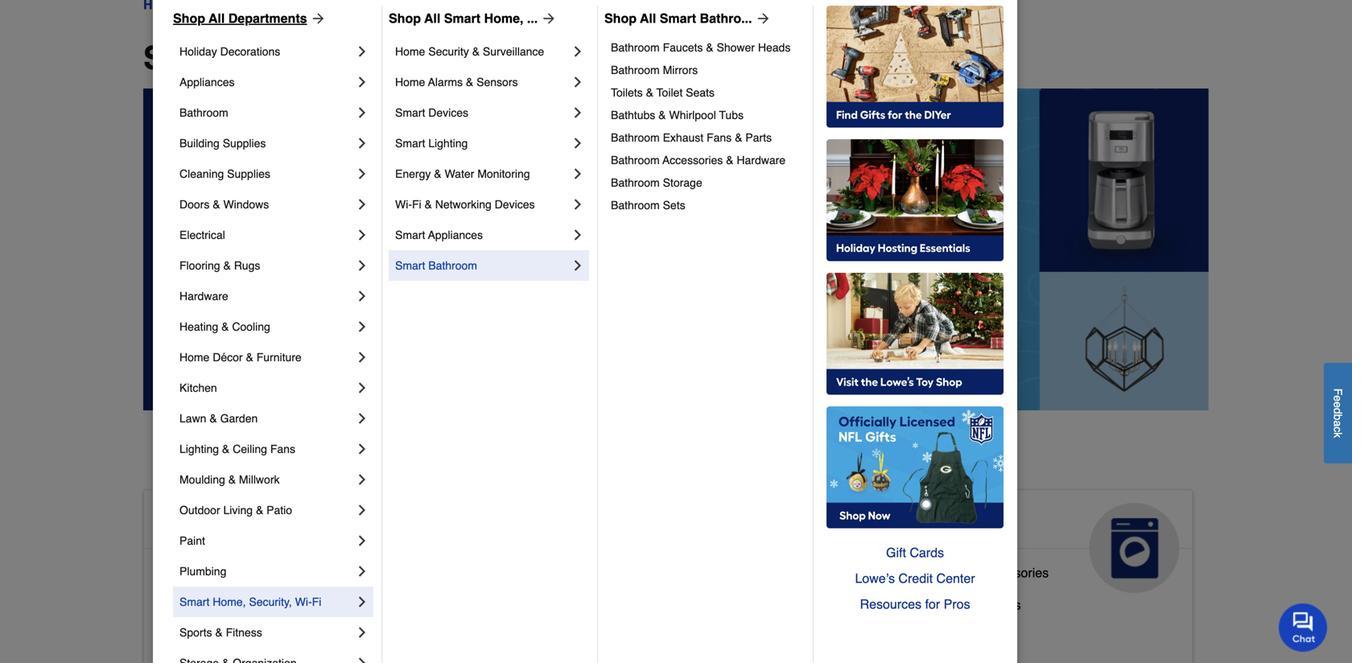 Task type: locate. For each thing, give the bounding box(es) containing it.
holiday decorations
[[180, 45, 280, 58]]

exhaust
[[663, 131, 704, 144]]

holiday
[[180, 45, 217, 58]]

chevron right image for holiday decorations
[[354, 43, 370, 60]]

shop
[[173, 11, 205, 26], [389, 11, 421, 26], [605, 11, 637, 26]]

fans right ceiling
[[270, 443, 295, 456]]

appliances up cards
[[874, 510, 995, 535]]

shop for shop all smart bathro...
[[605, 11, 637, 26]]

devices down alarms
[[428, 106, 469, 119]]

1 horizontal spatial fi
[[412, 198, 422, 211]]

1 horizontal spatial wi-
[[395, 198, 412, 211]]

building supplies
[[180, 137, 266, 150]]

1 vertical spatial accessories
[[980, 565, 1049, 580]]

decorations
[[220, 45, 280, 58]]

furniture up kitchen link
[[257, 351, 302, 364]]

1 vertical spatial fi
[[312, 596, 321, 609]]

chevron right image for building supplies
[[354, 135, 370, 151]]

bathroom exhaust fans & parts
[[611, 131, 772, 144]]

4 accessible from the top
[[157, 630, 219, 645]]

smart appliances
[[395, 229, 483, 242]]

devices
[[428, 106, 469, 119], [495, 198, 535, 211]]

1 vertical spatial hardware
[[180, 290, 228, 303]]

shop all departments link
[[173, 9, 326, 28]]

1 vertical spatial appliances link
[[862, 490, 1193, 593]]

1 vertical spatial home,
[[213, 596, 246, 609]]

pet inside animal & pet care
[[620, 510, 655, 535]]

& right houses,
[[626, 623, 635, 638]]

chevron right image for home security & surveillance
[[570, 43, 586, 60]]

ceiling
[[233, 443, 267, 456]]

0 horizontal spatial arrow right image
[[538, 10, 557, 27]]

accessible for accessible bathroom
[[157, 565, 219, 580]]

0 vertical spatial hardware
[[737, 154, 786, 167]]

bathroom for bathroom sets
[[611, 199, 660, 212]]

& right doors
[[213, 198, 220, 211]]

bathroom up bathroom sets
[[611, 176, 660, 189]]

shop up holiday
[[173, 11, 205, 26]]

all up the bathroom mirrors
[[640, 11, 656, 26]]

1 vertical spatial supplies
[[227, 167, 270, 180]]

& left water
[[434, 167, 442, 180]]

1 horizontal spatial lighting
[[428, 137, 468, 150]]

all for shop all smart home, ...
[[424, 11, 441, 26]]

arrow right image for shop all smart home, ...
[[538, 10, 557, 27]]

1 vertical spatial wi-
[[295, 596, 312, 609]]

bathroom for bathroom exhaust fans & parts
[[611, 131, 660, 144]]

arrow right image up surveillance at left
[[538, 10, 557, 27]]

bathroom sets link
[[611, 194, 802, 217]]

doors
[[180, 198, 210, 211]]

0 vertical spatial appliances
[[180, 76, 235, 89]]

1 horizontal spatial accessories
[[980, 565, 1049, 580]]

all
[[209, 11, 225, 26], [424, 11, 441, 26], [640, 11, 656, 26], [232, 39, 273, 76]]

0 vertical spatial home,
[[484, 11, 524, 26]]

0 horizontal spatial furniture
[[257, 351, 302, 364]]

for
[[925, 597, 940, 612]]

outdoor living & patio
[[180, 504, 292, 517]]

chevron right image for doors & windows
[[354, 196, 370, 213]]

home for home décor & furniture
[[180, 351, 210, 364]]

3 shop from the left
[[605, 11, 637, 26]]

all inside "link"
[[640, 11, 656, 26]]

supplies up the "windows"
[[227, 167, 270, 180]]

arrow right image
[[538, 10, 557, 27], [752, 10, 772, 27]]

supplies for livestock supplies
[[573, 591, 622, 606]]

1 horizontal spatial pet
[[620, 510, 655, 535]]

hardware down flooring
[[180, 290, 228, 303]]

1 vertical spatial devices
[[495, 198, 535, 211]]

shop for shop all smart home, ...
[[389, 11, 421, 26]]

2 e from the top
[[1332, 402, 1345, 408]]

2 arrow right image from the left
[[752, 10, 772, 27]]

home for home security & surveillance
[[395, 45, 425, 58]]

accessories up chillers
[[980, 565, 1049, 580]]

& left cooling
[[221, 320, 229, 333]]

sets
[[663, 199, 686, 212]]

accessible for accessible home
[[157, 510, 275, 535]]

wi- right security,
[[295, 596, 312, 609]]

bathroom up toilets on the left
[[611, 64, 660, 76]]

0 vertical spatial fans
[[707, 131, 732, 144]]

all for shop all departments
[[209, 11, 225, 26]]

bathroom for bathroom mirrors
[[611, 64, 660, 76]]

& down toilets & toilet seats
[[659, 109, 666, 122]]

arrow right image inside shop all smart home, ... link
[[538, 10, 557, 27]]

smart for smart devices
[[395, 106, 425, 119]]

& right the animal
[[597, 510, 613, 535]]

smart bathroom
[[395, 259, 477, 272]]

supplies up houses,
[[573, 591, 622, 606]]

e up the b
[[1332, 402, 1345, 408]]

water
[[445, 167, 474, 180]]

2 shop from the left
[[389, 11, 421, 26]]

1 horizontal spatial home,
[[484, 11, 524, 26]]

2 horizontal spatial shop
[[605, 11, 637, 26]]

chevron right image for energy & water monitoring
[[570, 166, 586, 182]]

0 horizontal spatial shop
[[173, 11, 205, 26]]

0 vertical spatial supplies
[[223, 137, 266, 150]]

all up holiday decorations
[[209, 11, 225, 26]]

home
[[395, 45, 425, 58], [395, 76, 425, 89], [180, 351, 210, 364], [281, 510, 344, 535], [268, 630, 302, 645]]

heating & cooling
[[180, 320, 270, 333]]

lighting up moulding
[[180, 443, 219, 456]]

0 vertical spatial pet
[[620, 510, 655, 535]]

& left the pros
[[933, 598, 942, 613]]

accessories down bathroom exhaust fans & parts
[[663, 154, 723, 167]]

home for home alarms & sensors
[[395, 76, 425, 89]]

shop inside "link"
[[605, 11, 637, 26]]

1 horizontal spatial furniture
[[638, 623, 690, 638]]

lawn
[[180, 412, 206, 425]]

bathroom sets
[[611, 199, 686, 212]]

smart down "smart appliances"
[[395, 259, 425, 272]]

departments up holiday decorations "link"
[[228, 11, 307, 26]]

furniture inside 'home décor & furniture' link
[[257, 351, 302, 364]]

0 vertical spatial devices
[[428, 106, 469, 119]]

lighting up water
[[428, 137, 468, 150]]

chevron right image for sports & fitness
[[354, 625, 370, 641]]

accessible for accessible entry & home
[[157, 630, 219, 645]]

1 vertical spatial appliances
[[428, 229, 483, 242]]

f e e d b a c k
[[1332, 388, 1345, 438]]

sports & fitness link
[[180, 617, 354, 648]]

arrow right image inside shop all smart bathro... "link"
[[752, 10, 772, 27]]

bathroom faucets & shower heads link
[[611, 36, 802, 59]]

chevron right image
[[570, 105, 586, 121], [354, 166, 370, 182], [570, 196, 586, 213], [354, 227, 370, 243], [570, 227, 586, 243], [570, 258, 586, 274], [354, 380, 370, 396], [354, 441, 370, 457], [354, 472, 370, 488], [354, 533, 370, 549], [354, 564, 370, 580], [354, 625, 370, 641], [354, 655, 370, 663]]

bathro...
[[700, 11, 752, 26]]

0 horizontal spatial appliances link
[[180, 67, 354, 97]]

bathroom up building
[[180, 106, 228, 119]]

hardware link
[[180, 281, 354, 312]]

bathroom storage link
[[611, 171, 802, 194]]

holiday decorations link
[[180, 36, 354, 67]]

1 horizontal spatial parts
[[935, 565, 965, 580]]

care
[[516, 535, 566, 561]]

officially licensed n f l gifts. shop now. image
[[827, 407, 1004, 529]]

0 vertical spatial parts
[[746, 131, 772, 144]]

wi- down energy
[[395, 198, 412, 211]]

flooring & rugs link
[[180, 250, 354, 281]]

& up "smart appliances"
[[425, 198, 432, 211]]

seats
[[686, 86, 715, 99]]

0 horizontal spatial appliances
[[180, 76, 235, 89]]

chevron right image for smart lighting
[[570, 135, 586, 151]]

& left millwork
[[228, 473, 236, 486]]

smart up home security & surveillance
[[444, 11, 481, 26]]

0 vertical spatial lighting
[[428, 137, 468, 150]]

furniture
[[257, 351, 302, 364], [638, 623, 690, 638]]

bathroom for bathroom faucets & shower heads
[[611, 41, 660, 54]]

1 vertical spatial pet
[[516, 623, 535, 638]]

smart
[[444, 11, 481, 26], [660, 11, 696, 26], [395, 106, 425, 119], [395, 137, 425, 150], [395, 229, 425, 242], [395, 259, 425, 272], [180, 596, 210, 609]]

supplies for cleaning supplies
[[227, 167, 270, 180]]

smart bathroom link
[[395, 250, 570, 281]]

bathroom exhaust fans & parts link
[[611, 126, 802, 149]]

smart up smart lighting
[[395, 106, 425, 119]]

fans down tubs
[[707, 131, 732, 144]]

smart up sports
[[180, 596, 210, 609]]

heads
[[758, 41, 791, 54]]

outdoor living & patio link
[[180, 495, 354, 526]]

windows
[[223, 198, 269, 211]]

0 vertical spatial departments
[[228, 11, 307, 26]]

1 vertical spatial furniture
[[638, 623, 690, 638]]

chevron right image for plumbing
[[354, 564, 370, 580]]

1 vertical spatial fans
[[270, 443, 295, 456]]

accessible home image
[[372, 503, 463, 593]]

smart up faucets
[[660, 11, 696, 26]]

2 accessible from the top
[[157, 565, 219, 580]]

home alarms & sensors link
[[395, 67, 570, 97]]

chevron right image for outdoor living & patio
[[354, 502, 370, 518]]

0 vertical spatial furniture
[[257, 351, 302, 364]]

& up bathroom mirrors link
[[706, 41, 714, 54]]

animal & pet care image
[[731, 503, 821, 593]]

shop up home security & surveillance
[[389, 11, 421, 26]]

1 horizontal spatial fans
[[707, 131, 732, 144]]

supplies up cleaning supplies
[[223, 137, 266, 150]]

1 horizontal spatial arrow right image
[[752, 10, 772, 27]]

chevron right image
[[354, 43, 370, 60], [570, 43, 586, 60], [354, 74, 370, 90], [570, 74, 586, 90], [354, 105, 370, 121], [354, 135, 370, 151], [570, 135, 586, 151], [570, 166, 586, 182], [354, 196, 370, 213], [354, 258, 370, 274], [354, 288, 370, 304], [354, 319, 370, 335], [354, 349, 370, 365], [354, 411, 370, 427], [354, 502, 370, 518], [354, 594, 370, 610]]

flooring & rugs
[[180, 259, 260, 272]]

all up security on the left
[[424, 11, 441, 26]]

b
[[1332, 414, 1345, 420]]

all down the shop all departments link
[[232, 39, 273, 76]]

home, left the ...
[[484, 11, 524, 26]]

0 horizontal spatial wi-
[[295, 596, 312, 609]]

bathroom up the bathroom mirrors
[[611, 41, 660, 54]]

pros
[[944, 597, 970, 612]]

chevron right image for lawn & garden
[[354, 411, 370, 427]]

tubs
[[719, 109, 744, 122]]

0 vertical spatial wi-
[[395, 198, 412, 211]]

appliances image
[[1090, 503, 1180, 593]]

0 vertical spatial appliances link
[[180, 67, 354, 97]]

parts down cards
[[935, 565, 965, 580]]

e up the d
[[1332, 395, 1345, 402]]

smart home, security, wi-fi
[[180, 596, 321, 609]]

departments down arrow right icon
[[282, 39, 478, 76]]

accessible
[[157, 510, 275, 535], [157, 565, 219, 580], [157, 598, 219, 613], [157, 630, 219, 645]]

& inside animal & pet care
[[597, 510, 613, 535]]

accessible bathroom
[[157, 565, 278, 580]]

1 vertical spatial departments
[[282, 39, 478, 76]]

e
[[1332, 395, 1345, 402], [1332, 402, 1345, 408]]

toilet
[[657, 86, 683, 99]]

appliances link down decorations
[[180, 67, 354, 97]]

0 horizontal spatial hardware
[[180, 290, 228, 303]]

parts down bathtubs & whirlpool tubs link
[[746, 131, 772, 144]]

fi
[[412, 198, 422, 211], [312, 596, 321, 609]]

chevron right image for paint
[[354, 533, 370, 549]]

appliances link up chillers
[[862, 490, 1193, 593]]

bathroom down bathtubs
[[611, 131, 660, 144]]

fi right security,
[[312, 596, 321, 609]]

appliances down holiday
[[180, 76, 235, 89]]

furniture right houses,
[[638, 623, 690, 638]]

& right entry
[[256, 630, 264, 645]]

bathroom down "smart appliances"
[[428, 259, 477, 272]]

heating
[[180, 320, 218, 333]]

plumbing link
[[180, 556, 354, 587]]

accessible bedroom
[[157, 598, 274, 613]]

chevron right image for home décor & furniture
[[354, 349, 370, 365]]

moulding
[[180, 473, 225, 486]]

& right security on the left
[[472, 45, 480, 58]]

furniture inside pet beds, houses, & furniture link
[[638, 623, 690, 638]]

energy & water monitoring link
[[395, 159, 570, 189]]

bathroom up bathroom storage
[[611, 154, 660, 167]]

1 arrow right image from the left
[[538, 10, 557, 27]]

0 vertical spatial accessories
[[663, 154, 723, 167]]

hardware down tubs
[[737, 154, 786, 167]]

mirrors
[[663, 64, 698, 76]]

& right alarms
[[466, 76, 474, 89]]

chevron right image for home alarms & sensors
[[570, 74, 586, 90]]

2 vertical spatial appliances
[[874, 510, 995, 535]]

1 horizontal spatial shop
[[389, 11, 421, 26]]

1 shop from the left
[[173, 11, 205, 26]]

bathroom down bathroom storage
[[611, 199, 660, 212]]

arrow right image up heads
[[752, 10, 772, 27]]

appliances down networking
[[428, 229, 483, 242]]

home, down the accessible bathroom link
[[213, 596, 246, 609]]

devices down monitoring
[[495, 198, 535, 211]]

0 horizontal spatial fi
[[312, 596, 321, 609]]

fi down energy
[[412, 198, 422, 211]]

shop up the bathroom mirrors
[[605, 11, 637, 26]]

1 vertical spatial lighting
[[180, 443, 219, 456]]

lighting & ceiling fans link
[[180, 434, 354, 465]]

arrow right image for shop all smart bathro...
[[752, 10, 772, 27]]

livestock supplies
[[516, 591, 622, 606]]

smart up smart bathroom at the top left of the page
[[395, 229, 425, 242]]

lawn & garden link
[[180, 403, 354, 434]]

smart for smart lighting
[[395, 137, 425, 150]]

garden
[[220, 412, 258, 425]]

0 horizontal spatial devices
[[428, 106, 469, 119]]

accessible entry & home
[[157, 630, 302, 645]]

1 vertical spatial parts
[[935, 565, 965, 580]]

millwork
[[239, 473, 280, 486]]

1 horizontal spatial devices
[[495, 198, 535, 211]]

2 vertical spatial supplies
[[573, 591, 622, 606]]

& left rugs
[[223, 259, 231, 272]]

2 horizontal spatial appliances
[[874, 510, 995, 535]]

accessible bathroom link
[[157, 562, 278, 594]]

3 accessible from the top
[[157, 598, 219, 613]]

all for shop all smart bathro...
[[640, 11, 656, 26]]

1 accessible from the top
[[157, 510, 275, 535]]

chevron right image for lighting & ceiling fans
[[354, 441, 370, 457]]

smart up energy
[[395, 137, 425, 150]]

& right décor
[[246, 351, 253, 364]]

cooling
[[232, 320, 270, 333]]



Task type: describe. For each thing, give the bounding box(es) containing it.
accessible entry & home link
[[157, 626, 302, 658]]

flooring
[[180, 259, 220, 272]]

bathroom for bathroom storage
[[611, 176, 660, 189]]

1 horizontal spatial hardware
[[737, 154, 786, 167]]

chevron right image for heating & cooling
[[354, 319, 370, 335]]

0 horizontal spatial home,
[[213, 596, 246, 609]]

living
[[223, 504, 253, 517]]

energy
[[395, 167, 431, 180]]

pet beds, houses, & furniture link
[[516, 620, 690, 652]]

1 horizontal spatial appliances
[[428, 229, 483, 242]]

0 vertical spatial fi
[[412, 198, 422, 211]]

shop all smart home, ...
[[389, 11, 538, 26]]

beds,
[[539, 623, 572, 638]]

resources for pros link
[[827, 592, 1004, 617]]

chevron right image for smart bathroom
[[570, 258, 586, 274]]

smart devices link
[[395, 97, 570, 128]]

bathroom for bathroom accessories & hardware
[[611, 154, 660, 167]]

lowe's credit center link
[[827, 566, 1004, 592]]

houses,
[[575, 623, 622, 638]]

moulding & millwork
[[180, 473, 280, 486]]

rugs
[[234, 259, 260, 272]]

& left ceiling
[[222, 443, 230, 456]]

patio
[[267, 504, 292, 517]]

& right lawn
[[210, 412, 217, 425]]

heating & cooling link
[[180, 312, 354, 342]]

moulding & millwork link
[[180, 465, 354, 495]]

kitchen
[[180, 382, 217, 394]]

smart appliances link
[[395, 220, 570, 250]]

doors & windows link
[[180, 189, 354, 220]]

fitness
[[226, 626, 262, 639]]

0 horizontal spatial parts
[[746, 131, 772, 144]]

appliance parts & accessories
[[874, 565, 1049, 580]]

shop all smart home, ... link
[[389, 9, 557, 28]]

bathroom accessories & hardware
[[611, 154, 786, 167]]

cleaning supplies
[[180, 167, 270, 180]]

& down accessible bedroom link
[[215, 626, 223, 639]]

chat invite button image
[[1279, 603, 1328, 652]]

home décor & furniture
[[180, 351, 302, 364]]

find gifts for the diyer. image
[[827, 6, 1004, 128]]

home security & surveillance
[[395, 45, 544, 58]]

cards
[[910, 545, 944, 560]]

sports
[[180, 626, 212, 639]]

0 horizontal spatial fans
[[270, 443, 295, 456]]

chevron right image for hardware
[[354, 288, 370, 304]]

k
[[1332, 432, 1345, 438]]

beverage
[[874, 598, 930, 613]]

chevron right image for cleaning supplies
[[354, 166, 370, 182]]

gift cards
[[886, 545, 944, 560]]

animal & pet care link
[[503, 490, 834, 593]]

toilets & toilet seats link
[[611, 81, 802, 104]]

chevron right image for appliances
[[354, 74, 370, 90]]

chevron right image for flooring & rugs
[[354, 258, 370, 274]]

0 horizontal spatial lighting
[[180, 443, 219, 456]]

shop all departments
[[173, 11, 307, 26]]

smart for smart bathroom
[[395, 259, 425, 272]]

wine
[[945, 598, 975, 613]]

chevron right image for electrical
[[354, 227, 370, 243]]

visit the lowe's toy shop. image
[[827, 273, 1004, 395]]

accessible home
[[157, 510, 344, 535]]

electrical link
[[180, 220, 354, 250]]

gift cards link
[[827, 540, 1004, 566]]

& down tubs
[[735, 131, 743, 144]]

accessible bedroom link
[[157, 594, 274, 626]]

bathroom up smart home, security, wi-fi
[[222, 565, 278, 580]]

chevron right image for smart devices
[[570, 105, 586, 121]]

supplies for building supplies
[[223, 137, 266, 150]]

home décor & furniture link
[[180, 342, 354, 373]]

toilets
[[611, 86, 643, 99]]

wi-fi & networking devices link
[[395, 189, 570, 220]]

bathroom mirrors link
[[611, 59, 802, 81]]

accessible for accessible bedroom
[[157, 598, 219, 613]]

1 horizontal spatial appliances link
[[862, 490, 1193, 593]]

chevron right image for smart appliances
[[570, 227, 586, 243]]

& down bathroom exhaust fans & parts link
[[726, 154, 734, 167]]

bathroom link
[[180, 97, 354, 128]]

d
[[1332, 408, 1345, 414]]

building
[[180, 137, 220, 150]]

bathroom faucets & shower heads
[[611, 41, 791, 54]]

smart for smart appliances
[[395, 229, 425, 242]]

pet beds, houses, & furniture
[[516, 623, 690, 638]]

entry
[[222, 630, 252, 645]]

networking
[[435, 198, 492, 211]]

bathroom for bathroom
[[180, 106, 228, 119]]

smart for smart home, security, wi-fi
[[180, 596, 210, 609]]

cleaning supplies link
[[180, 159, 354, 189]]

& left patio
[[256, 504, 263, 517]]

smart lighting
[[395, 137, 468, 150]]

shop for shop all departments
[[173, 11, 205, 26]]

0 horizontal spatial pet
[[516, 623, 535, 638]]

surveillance
[[483, 45, 544, 58]]

f e e d b a c k button
[[1324, 363, 1352, 464]]

arrow right image
[[307, 10, 326, 27]]

bathroom accessories & hardware link
[[611, 149, 802, 171]]

shower
[[717, 41, 755, 54]]

lowe's
[[855, 571, 895, 586]]

décor
[[213, 351, 243, 364]]

center
[[937, 571, 975, 586]]

chevron right image for bathroom
[[354, 105, 370, 121]]

faucets
[[663, 41, 703, 54]]

monitoring
[[478, 167, 530, 180]]

outdoor
[[180, 504, 220, 517]]

resources
[[860, 597, 922, 612]]

kitchen link
[[180, 373, 354, 403]]

appliance parts & accessories link
[[874, 562, 1049, 594]]

1 e from the top
[[1332, 395, 1345, 402]]

paint link
[[180, 526, 354, 556]]

bathroom storage
[[611, 176, 702, 189]]

electrical
[[180, 229, 225, 242]]

departments for shop all departments
[[228, 11, 307, 26]]

beverage & wine chillers link
[[874, 594, 1021, 626]]

credit
[[899, 571, 933, 586]]

smart inside "link"
[[660, 11, 696, 26]]

wi-fi & networking devices
[[395, 198, 535, 211]]

chevron right image for kitchen
[[354, 380, 370, 396]]

bathtubs & whirlpool tubs link
[[611, 104, 802, 126]]

& up wine on the right of the page
[[968, 565, 977, 580]]

chevron right image for smart home, security, wi-fi
[[354, 594, 370, 610]]

0 horizontal spatial accessories
[[663, 154, 723, 167]]

security
[[428, 45, 469, 58]]

chevron right image for wi-fi & networking devices
[[570, 196, 586, 213]]

security,
[[249, 596, 292, 609]]

livestock
[[516, 591, 569, 606]]

chevron right image for moulding & millwork
[[354, 472, 370, 488]]

holiday hosting essentials. image
[[827, 139, 1004, 262]]

c
[[1332, 427, 1345, 432]]

shop all smart bathro...
[[605, 11, 752, 26]]

enjoy savings year-round. no matter what you're shopping for, find what you need at a great price. image
[[143, 89, 1209, 410]]

a
[[1332, 420, 1345, 427]]

livestock supplies link
[[516, 588, 622, 620]]

& left toilet at the top of page
[[646, 86, 654, 99]]

gift
[[886, 545, 906, 560]]

plumbing
[[180, 565, 227, 578]]

animal
[[516, 510, 591, 535]]

departments for shop all departments
[[282, 39, 478, 76]]

f
[[1332, 388, 1345, 395]]



Task type: vqa. For each thing, say whether or not it's contained in the screenshot.
departments
yes



